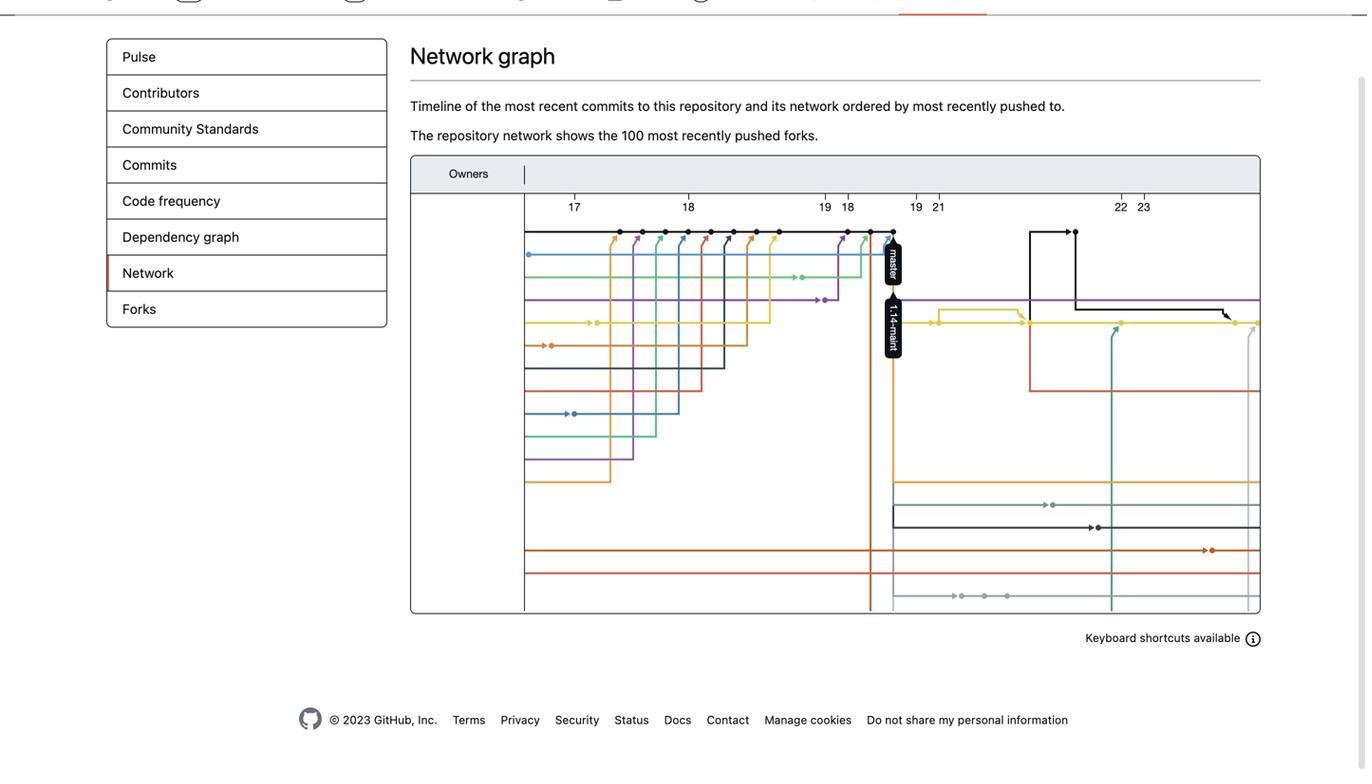 Task type: describe. For each thing, give the bounding box(es) containing it.
graph for dependency graph
[[204, 229, 239, 245]]

dependency graph link
[[107, 220, 386, 256]]

available
[[1194, 632, 1241, 645]]

security
[[555, 714, 599, 727]]

keyboard
[[1086, 632, 1137, 645]]

docs link
[[664, 714, 692, 727]]

contact
[[707, 714, 749, 727]]

community standards
[[122, 121, 259, 137]]

privacy link
[[501, 714, 540, 727]]

my
[[939, 714, 955, 727]]

recent
[[539, 98, 578, 114]]

0 horizontal spatial the
[[481, 98, 501, 114]]

code frequency link
[[107, 184, 386, 220]]

status link
[[615, 714, 649, 727]]

network for network
[[122, 265, 174, 281]]

ordered
[[843, 98, 891, 114]]

standards
[[196, 121, 259, 137]]

contributors link
[[107, 75, 386, 112]]

personal
[[958, 714, 1004, 727]]

information
[[1007, 714, 1068, 727]]

1 horizontal spatial recently
[[947, 98, 997, 114]]

1 horizontal spatial repository
[[679, 98, 742, 114]]

not
[[885, 714, 903, 727]]

community standards link
[[107, 112, 386, 148]]

manage cookies
[[765, 714, 852, 727]]

1 horizontal spatial network
[[790, 98, 839, 114]]

commits
[[582, 98, 634, 114]]

privacy
[[501, 714, 540, 727]]

this
[[654, 98, 676, 114]]

dependency
[[122, 229, 200, 245]]

1 horizontal spatial pushed
[[1000, 98, 1046, 114]]

its
[[772, 98, 786, 114]]

docs
[[664, 714, 692, 727]]

timeline of the most recent commits to this repository and its network ordered by most recently pushed to.
[[410, 98, 1065, 114]]

©
[[329, 714, 340, 727]]

1 horizontal spatial most
[[648, 128, 678, 143]]

forks
[[122, 301, 156, 317]]

status
[[615, 714, 649, 727]]

manage cookies button
[[765, 712, 852, 729]]

2 horizontal spatial most
[[913, 98, 943, 114]]

0 horizontal spatial most
[[505, 98, 535, 114]]

keyboard shortcuts available
[[1086, 632, 1244, 645]]



Task type: vqa. For each thing, say whether or not it's contained in the screenshot.
public in the bottom of the page
no



Task type: locate. For each thing, give the bounding box(es) containing it.
do not share my personal information button
[[867, 712, 1068, 729]]

most
[[505, 98, 535, 114], [913, 98, 943, 114], [648, 128, 678, 143]]

1 horizontal spatial the
[[598, 128, 618, 143]]

0 horizontal spatial graph
[[204, 229, 239, 245]]

most down this
[[648, 128, 678, 143]]

0 vertical spatial pushed
[[1000, 98, 1046, 114]]

1 vertical spatial recently
[[682, 128, 731, 143]]

graph
[[498, 42, 555, 69], [204, 229, 239, 245]]

0 vertical spatial recently
[[947, 98, 997, 114]]

pushed down and on the right of the page
[[735, 128, 781, 143]]

1 horizontal spatial network
[[410, 42, 493, 69]]

keyboard shortcuts available button
[[1086, 630, 1261, 647]]

github,
[[374, 714, 415, 727]]

contributors
[[122, 85, 199, 101]]

0 horizontal spatial repository
[[437, 128, 499, 143]]

network
[[790, 98, 839, 114], [503, 128, 552, 143]]

the repository network shows the 100 most recently pushed forks.
[[410, 128, 819, 143]]

graph inside dependency graph link
[[204, 229, 239, 245]]

timeline
[[410, 98, 462, 114]]

0 horizontal spatial network
[[503, 128, 552, 143]]

0 vertical spatial network
[[790, 98, 839, 114]]

repository
[[679, 98, 742, 114], [437, 128, 499, 143]]

0 horizontal spatial pushed
[[735, 128, 781, 143]]

0 vertical spatial graph
[[498, 42, 555, 69]]

network up forks in the top left of the page
[[122, 265, 174, 281]]

1 horizontal spatial graph
[[498, 42, 555, 69]]

recently down 'timeline of the most recent commits to this repository and its network ordered by most recently pushed to.'
[[682, 128, 731, 143]]

forks link
[[107, 292, 386, 327]]

terms link
[[453, 714, 486, 727]]

graph up recent
[[498, 42, 555, 69]]

1 vertical spatial network
[[503, 128, 552, 143]]

the
[[410, 128, 434, 143]]

pulse
[[122, 49, 156, 65]]

forks.
[[784, 128, 819, 143]]

network graph
[[410, 42, 555, 69]]

of
[[465, 98, 478, 114]]

most left recent
[[505, 98, 535, 114]]

1 vertical spatial the
[[598, 128, 618, 143]]

shortcuts
[[1140, 632, 1191, 645]]

recently right by
[[947, 98, 997, 114]]

repository right this
[[679, 98, 742, 114]]

0 vertical spatial network
[[410, 42, 493, 69]]

1 vertical spatial repository
[[437, 128, 499, 143]]

contact link
[[707, 714, 749, 727]]

network link
[[107, 256, 386, 292]]

insights element
[[106, 38, 387, 328]]

shows
[[556, 128, 595, 143]]

security link
[[555, 714, 599, 727]]

pushed left to.
[[1000, 98, 1046, 114]]

terms
[[453, 714, 486, 727]]

network for network graph
[[410, 42, 493, 69]]

the left '100' at the left top
[[598, 128, 618, 143]]

pushed
[[1000, 98, 1046, 114], [735, 128, 781, 143]]

do not share my personal information
[[867, 714, 1068, 727]]

0 horizontal spatial network
[[122, 265, 174, 281]]

commits link
[[107, 148, 386, 184]]

manage
[[765, 714, 807, 727]]

2023
[[343, 714, 371, 727]]

100
[[622, 128, 644, 143]]

to
[[638, 98, 650, 114]]

network
[[410, 42, 493, 69], [122, 265, 174, 281]]

pulse link
[[107, 39, 386, 75]]

© 2023 github, inc.
[[329, 714, 437, 727]]

homepage image
[[299, 708, 322, 731]]

0 vertical spatial repository
[[679, 98, 742, 114]]

1 vertical spatial network
[[122, 265, 174, 281]]

code frequency
[[122, 193, 220, 209]]

info image
[[1246, 632, 1261, 647]]

1 vertical spatial pushed
[[735, 128, 781, 143]]

dependency graph
[[122, 229, 239, 245]]

to.
[[1049, 98, 1065, 114]]

network up forks.
[[790, 98, 839, 114]]

network inside insights element
[[122, 265, 174, 281]]

code
[[122, 193, 155, 209]]

network down recent
[[503, 128, 552, 143]]

frequency
[[159, 193, 220, 209]]

cookies
[[810, 714, 852, 727]]

repository down of
[[437, 128, 499, 143]]

do
[[867, 714, 882, 727]]

and
[[745, 98, 768, 114]]

0 vertical spatial the
[[481, 98, 501, 114]]

network up the timeline
[[410, 42, 493, 69]]

1 vertical spatial graph
[[204, 229, 239, 245]]

inc.
[[418, 714, 437, 727]]

0 horizontal spatial recently
[[682, 128, 731, 143]]

by
[[894, 98, 909, 114]]

recently
[[947, 98, 997, 114], [682, 128, 731, 143]]

the right of
[[481, 98, 501, 114]]

share
[[906, 714, 936, 727]]

graph down code frequency link
[[204, 229, 239, 245]]

the
[[481, 98, 501, 114], [598, 128, 618, 143]]

community
[[122, 121, 193, 137]]

graph for network graph
[[498, 42, 555, 69]]

commits
[[122, 157, 177, 173]]

most right by
[[913, 98, 943, 114]]



